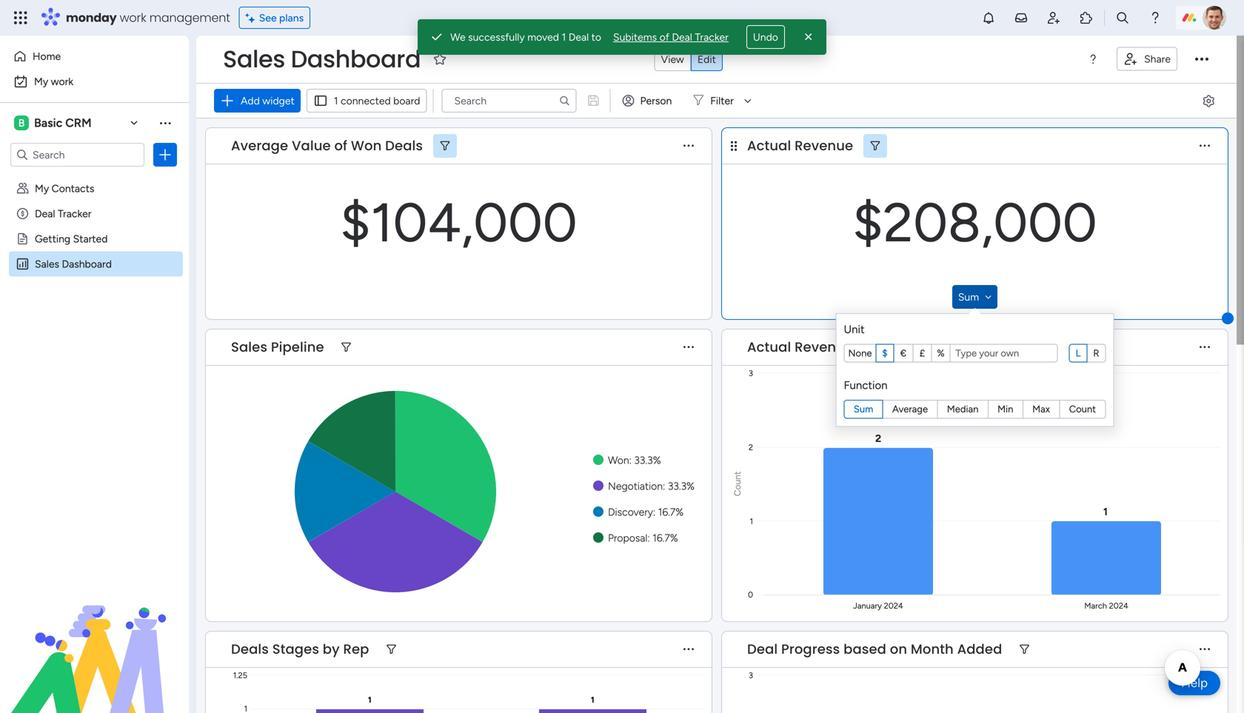 Task type: locate. For each thing, give the bounding box(es) containing it.
won
[[351, 136, 382, 155], [608, 454, 629, 467]]

: for proposal
[[648, 532, 650, 544]]

0 horizontal spatial by
[[323, 640, 340, 659]]

connected
[[341, 94, 391, 107]]

add widget
[[241, 94, 295, 107]]

1 horizontal spatial average
[[892, 403, 928, 415]]

%
[[937, 347, 945, 359]]

sales left the pipeline
[[231, 338, 267, 357]]

see
[[259, 11, 277, 24]]

Filter dashboard by text search field
[[442, 89, 577, 113]]

0 vertical spatial month
[[877, 338, 920, 357]]

monday
[[66, 9, 117, 26]]

1 vertical spatial dashboard
[[62, 258, 112, 270]]

Search in workspace field
[[31, 146, 124, 163]]

$
[[882, 347, 888, 359]]

edit
[[698, 53, 716, 66]]

1 vertical spatial average
[[892, 403, 928, 415]]

deals left stages
[[231, 640, 269, 659]]

deal up display modes group
[[672, 31, 692, 43]]

0 vertical spatial average
[[231, 136, 288, 155]]

work down home
[[51, 75, 73, 88]]

1 vertical spatial deals
[[231, 640, 269, 659]]

by inside field
[[323, 640, 340, 659]]

rep
[[343, 640, 369, 659]]

16.7% down discovery : 16.7%
[[653, 532, 678, 544]]

deal left to
[[569, 31, 589, 43]]

filter
[[710, 94, 734, 107]]

sum left angle down image
[[958, 291, 979, 303]]

1 vertical spatial actual
[[747, 338, 791, 357]]

more dots image for month
[[1200, 644, 1210, 655]]

1 vertical spatial work
[[51, 75, 73, 88]]

by
[[857, 338, 874, 357], [323, 640, 340, 659]]

None search field
[[442, 89, 577, 113]]

0 vertical spatial sales dashboard
[[223, 43, 421, 76]]

0 vertical spatial of
[[660, 31, 669, 43]]

1
[[562, 31, 566, 43], [334, 94, 338, 107]]

by left rep
[[323, 640, 340, 659]]

0 vertical spatial work
[[120, 9, 146, 26]]

work for monday
[[120, 9, 146, 26]]

month inside field
[[911, 640, 954, 659]]

deal left progress
[[747, 640, 778, 659]]

: up discovery : 16.7%
[[663, 480, 665, 493]]

revenue for actual revenue
[[795, 136, 853, 155]]

won up negotiation at the bottom of the page
[[608, 454, 629, 467]]

:
[[629, 454, 632, 467], [663, 480, 665, 493], [653, 506, 656, 518], [648, 532, 650, 544]]

1 horizontal spatial won
[[608, 454, 629, 467]]

dashboard up connected
[[291, 43, 421, 76]]

none search field inside sales dashboard banner
[[442, 89, 577, 113]]

sales pipeline
[[231, 338, 324, 357]]

min
[[998, 403, 1013, 415]]

board
[[393, 94, 420, 107]]

Type your own field
[[954, 347, 1054, 360]]

my work link
[[9, 70, 180, 93]]

: down discovery : 16.7%
[[648, 532, 650, 544]]

see plans button
[[239, 7, 310, 29]]

Sales Dashboard field
[[219, 43, 424, 76]]

notifications image
[[981, 10, 996, 25]]

of
[[660, 31, 669, 43], [334, 136, 347, 155]]

sum down 'function'
[[854, 403, 873, 415]]

1 horizontal spatial by
[[857, 338, 874, 357]]

won down 1 connected board popup button
[[351, 136, 382, 155]]

deals down board
[[385, 136, 423, 155]]

help image
[[1148, 10, 1163, 25]]

0 vertical spatial won
[[351, 136, 382, 155]]

1 vertical spatial of
[[334, 136, 347, 155]]

1 connected board
[[334, 94, 420, 107]]

on
[[890, 640, 907, 659]]

dashboard down started
[[62, 258, 112, 270]]

undo
[[753, 31, 778, 43]]

menu image
[[1087, 53, 1099, 65]]

dashboard
[[291, 43, 421, 76], [62, 258, 112, 270]]

option
[[0, 175, 189, 178]]

we
[[450, 31, 466, 43]]

16.7% down negotiation : 33.3%
[[658, 506, 684, 518]]

sales dashboard down plans
[[223, 43, 421, 76]]

more dots image
[[684, 141, 694, 151], [1200, 141, 1210, 151], [684, 342, 694, 353], [1200, 342, 1210, 353], [1200, 644, 1210, 655]]

0 vertical spatial revenue
[[795, 136, 853, 155]]

work inside option
[[51, 75, 73, 88]]

discovery : 16.7%
[[608, 506, 684, 518]]

my down home
[[34, 75, 48, 88]]

1 vertical spatial month
[[911, 640, 954, 659]]

proposal
[[608, 532, 648, 544]]

1 vertical spatial revenue
[[795, 338, 853, 357]]

0 horizontal spatial work
[[51, 75, 73, 88]]

actual for actual revenue
[[747, 136, 791, 155]]

1 horizontal spatial deals
[[385, 136, 423, 155]]

33.3%
[[634, 454, 661, 467], [668, 480, 695, 493]]

list box
[[0, 173, 189, 477]]

search image
[[559, 95, 571, 107]]

deals
[[385, 136, 423, 155], [231, 640, 269, 659]]

my inside list box
[[35, 182, 49, 195]]

deal inside field
[[747, 640, 778, 659]]

contacts
[[52, 182, 94, 195]]

: for negotiation
[[663, 480, 665, 493]]

33.3% up negotiation : 33.3%
[[634, 454, 661, 467]]

value
[[292, 136, 331, 155]]

0 vertical spatial tracker
[[695, 31, 729, 43]]

1 vertical spatial won
[[608, 454, 629, 467]]

0 vertical spatial actual
[[747, 136, 791, 155]]

average inside field
[[231, 136, 288, 155]]

sales up add widget popup button
[[223, 43, 285, 76]]

revenue for actual revenue by month (deals won)
[[795, 338, 853, 357]]

tracker up edit button
[[695, 31, 729, 43]]

2 vertical spatial sales
[[231, 338, 267, 357]]

Deal Progress based on Month Added field
[[744, 640, 1006, 659]]

month
[[877, 338, 920, 357], [911, 640, 954, 659]]

: down negotiation : 33.3%
[[653, 506, 656, 518]]

by inside field
[[857, 338, 874, 357]]

average down add widget popup button
[[231, 136, 288, 155]]

0 horizontal spatial of
[[334, 136, 347, 155]]

alert
[[418, 19, 826, 55]]

2 revenue from the top
[[795, 338, 853, 357]]

0 horizontal spatial deals
[[231, 640, 269, 659]]

tracker down contacts
[[58, 207, 91, 220]]

revenue inside field
[[795, 136, 853, 155]]

0 vertical spatial 16.7%
[[658, 506, 684, 518]]

of up the view
[[660, 31, 669, 43]]

1 vertical spatial sales dashboard
[[35, 258, 112, 270]]

dapulse drag handle 3 image
[[731, 141, 737, 151]]

max
[[1033, 403, 1050, 415]]

1 horizontal spatial sum
[[958, 291, 979, 303]]

by for stages
[[323, 640, 340, 659]]

average left the median
[[892, 403, 928, 415]]

£
[[920, 347, 925, 359]]

my
[[34, 75, 48, 88], [35, 182, 49, 195]]

terry turtle image
[[1203, 6, 1226, 30]]

0 vertical spatial my
[[34, 75, 48, 88]]

work
[[120, 9, 146, 26], [51, 75, 73, 88]]

average
[[231, 136, 288, 155], [892, 403, 928, 415]]

1 horizontal spatial of
[[660, 31, 669, 43]]

list box containing my contacts
[[0, 173, 189, 477]]

dashboard inside list box
[[62, 258, 112, 270]]

deal progress based on month added
[[747, 640, 1002, 659]]

1 vertical spatial tracker
[[58, 207, 91, 220]]

started
[[73, 233, 108, 245]]

options image
[[158, 147, 173, 162]]

revenue
[[795, 136, 853, 155], [795, 338, 853, 357]]

work right monday on the left top of page
[[120, 9, 146, 26]]

work for my
[[51, 75, 73, 88]]

0 horizontal spatial won
[[351, 136, 382, 155]]

1 horizontal spatial sales dashboard
[[223, 43, 421, 76]]

0 vertical spatial dashboard
[[291, 43, 421, 76]]

1 vertical spatial sales
[[35, 258, 59, 270]]

sum button
[[952, 285, 998, 309]]

select product image
[[13, 10, 28, 25]]

sales dashboard down getting started
[[35, 258, 112, 270]]

actual inside field
[[747, 136, 791, 155]]

0 horizontal spatial tracker
[[58, 207, 91, 220]]

0 vertical spatial by
[[857, 338, 874, 357]]

lottie animation image
[[0, 564, 189, 713]]

16.7% for proposal : 16.7%
[[653, 532, 678, 544]]

(deals
[[924, 338, 968, 357]]

$208,000
[[853, 190, 1097, 255]]

1 left connected
[[334, 94, 338, 107]]

actual
[[747, 136, 791, 155], [747, 338, 791, 357]]

1 right moved
[[562, 31, 566, 43]]

crm
[[65, 116, 92, 130]]

0 vertical spatial sum
[[958, 291, 979, 303]]

deal up getting
[[35, 207, 55, 220]]

sales
[[223, 43, 285, 76], [35, 258, 59, 270], [231, 338, 267, 357]]

33.3% for won : 33.3%
[[634, 454, 661, 467]]

1 vertical spatial 16.7%
[[653, 532, 678, 544]]

dashboard inside banner
[[291, 43, 421, 76]]

1 vertical spatial by
[[323, 640, 340, 659]]

1 revenue from the top
[[795, 136, 853, 155]]

management
[[149, 9, 230, 26]]

of right value
[[334, 136, 347, 155]]

my work option
[[9, 70, 180, 93]]

1 horizontal spatial work
[[120, 9, 146, 26]]

deal
[[569, 31, 589, 43], [672, 31, 692, 43], [35, 207, 55, 220], [747, 640, 778, 659]]

1 horizontal spatial tracker
[[695, 31, 729, 43]]

subitems
[[613, 31, 657, 43]]

lottie animation element
[[0, 564, 189, 713]]

actual revenue
[[747, 136, 853, 155]]

actual inside field
[[747, 338, 791, 357]]

by for revenue
[[857, 338, 874, 357]]

moved
[[527, 31, 559, 43]]

alert containing we successfully moved 1 deal to
[[418, 19, 826, 55]]

1 vertical spatial 33.3%
[[668, 480, 695, 493]]

0 horizontal spatial 1
[[334, 94, 338, 107]]

sales inside banner
[[223, 43, 285, 76]]

0 horizontal spatial sum
[[854, 403, 873, 415]]

1 vertical spatial my
[[35, 182, 49, 195]]

my left contacts
[[35, 182, 49, 195]]

count
[[1069, 403, 1096, 415]]

my contacts
[[35, 182, 94, 195]]

16.7%
[[658, 506, 684, 518], [653, 532, 678, 544]]

sum inside sum button
[[958, 291, 979, 303]]

display modes group
[[654, 47, 723, 71]]

sales inside field
[[231, 338, 267, 357]]

1 horizontal spatial dashboard
[[291, 43, 421, 76]]

add to favorites image
[[433, 51, 447, 66]]

: up negotiation at the bottom of the page
[[629, 454, 632, 467]]

revenue inside field
[[795, 338, 853, 357]]

deal tracker
[[35, 207, 91, 220]]

0 horizontal spatial average
[[231, 136, 288, 155]]

1 vertical spatial sum
[[854, 403, 873, 415]]

sum
[[958, 291, 979, 303], [854, 403, 873, 415]]

subitems of deal tracker link
[[613, 30, 729, 44]]

by left the $
[[857, 338, 874, 357]]

median
[[947, 403, 979, 415]]

0 horizontal spatial sales dashboard
[[35, 258, 112, 270]]

2 actual from the top
[[747, 338, 791, 357]]

0 vertical spatial deals
[[385, 136, 423, 155]]

1 horizontal spatial 1
[[562, 31, 566, 43]]

0 vertical spatial 33.3%
[[634, 454, 661, 467]]

stages
[[272, 640, 319, 659]]

0 vertical spatial sales
[[223, 43, 285, 76]]

1 actual from the top
[[747, 136, 791, 155]]

to
[[591, 31, 601, 43]]

0 horizontal spatial dashboard
[[62, 258, 112, 270]]

my inside option
[[34, 75, 48, 88]]

33.3% up discovery : 16.7%
[[668, 480, 695, 493]]

1 vertical spatial 1
[[334, 94, 338, 107]]

sales right public dashboard icon
[[35, 258, 59, 270]]

: for won
[[629, 454, 632, 467]]

0 horizontal spatial 33.3%
[[634, 454, 661, 467]]

home link
[[9, 44, 180, 68]]

1 horizontal spatial 33.3%
[[668, 480, 695, 493]]



Task type: vqa. For each thing, say whether or not it's contained in the screenshot.
the middle circle o icon
no



Task type: describe. For each thing, give the bounding box(es) containing it.
won inside field
[[351, 136, 382, 155]]

negotiation
[[608, 480, 663, 493]]

workspace options image
[[158, 115, 173, 130]]

function
[[844, 379, 888, 392]]

1 inside popup button
[[334, 94, 338, 107]]

monday work management
[[66, 9, 230, 26]]

workspace selection element
[[14, 114, 94, 132]]

sales dashboard inside sales dashboard banner
[[223, 43, 421, 76]]

Average Value of Won Deals field
[[227, 136, 427, 156]]

my work
[[34, 75, 73, 88]]

getting started
[[35, 233, 108, 245]]

won)
[[972, 338, 1007, 357]]

add
[[241, 94, 260, 107]]

share
[[1144, 53, 1171, 65]]

more dots image for deals
[[684, 141, 694, 151]]

actual for actual revenue by month (deals won)
[[747, 338, 791, 357]]

share button
[[1117, 47, 1178, 71]]

r
[[1093, 347, 1099, 359]]

tracker inside 'subitems of deal tracker' link
[[695, 31, 729, 43]]

average for average value of won deals
[[231, 136, 288, 155]]

b
[[18, 117, 25, 129]]

sales dashboard banner
[[196, 36, 1237, 119]]

public board image
[[16, 232, 30, 246]]

deals inside average value of won deals field
[[385, 136, 423, 155]]

see plans
[[259, 11, 304, 24]]

33.3% for negotiation : 33.3%
[[668, 480, 695, 493]]

tracker inside list box
[[58, 207, 91, 220]]

basic
[[34, 116, 62, 130]]

more dots image
[[684, 644, 694, 655]]

Deals Stages by Rep field
[[227, 640, 373, 659]]

deals stages by rep
[[231, 640, 369, 659]]

proposal : 16.7%
[[608, 532, 678, 544]]

we successfully moved 1 deal to
[[450, 31, 601, 43]]

negotiation : 33.3%
[[608, 480, 695, 493]]

view button
[[654, 47, 691, 71]]

sales for sales pipeline field
[[231, 338, 267, 357]]

progress
[[781, 640, 840, 659]]

won : 33.3%
[[608, 454, 661, 467]]

public dashboard image
[[16, 257, 30, 271]]

help
[[1181, 675, 1208, 691]]

person
[[640, 94, 672, 107]]

home
[[33, 50, 61, 63]]

€
[[900, 347, 907, 359]]

search everything image
[[1115, 10, 1130, 25]]

discovery
[[608, 506, 653, 518]]

Sales Pipeline field
[[227, 338, 328, 357]]

based
[[844, 640, 887, 659]]

sales for sales dashboard field
[[223, 43, 285, 76]]

$104,000
[[340, 190, 577, 255]]

sales inside list box
[[35, 258, 59, 270]]

sales dashboard inside list box
[[35, 258, 112, 270]]

subitems of deal tracker
[[613, 31, 729, 43]]

month inside field
[[877, 338, 920, 357]]

l
[[1076, 347, 1081, 359]]

1 connected board button
[[306, 89, 427, 113]]

undo button
[[746, 25, 785, 49]]

arrow down image
[[739, 92, 757, 110]]

Actual Revenue by Month (Deals won) field
[[744, 338, 1010, 357]]

0 vertical spatial 1
[[562, 31, 566, 43]]

person button
[[617, 89, 681, 113]]

settings image
[[1201, 93, 1216, 108]]

of inside field
[[334, 136, 347, 155]]

angle down image
[[985, 292, 992, 302]]

my for my work
[[34, 75, 48, 88]]

deals inside deals stages by rep field
[[231, 640, 269, 659]]

more dots image for (deals
[[1200, 342, 1210, 353]]

my for my contacts
[[35, 182, 49, 195]]

plans
[[279, 11, 304, 24]]

average for average
[[892, 403, 928, 415]]

actual revenue by month (deals won)
[[747, 338, 1007, 357]]

view
[[661, 53, 684, 66]]

none
[[848, 347, 872, 359]]

more options image
[[1195, 52, 1209, 66]]

monday marketplace image
[[1079, 10, 1094, 25]]

invite members image
[[1047, 10, 1061, 25]]

added
[[957, 640, 1002, 659]]

successfully
[[468, 31, 525, 43]]

deal inside list box
[[35, 207, 55, 220]]

widget
[[262, 94, 295, 107]]

unit
[[844, 323, 865, 336]]

workspace image
[[14, 115, 29, 131]]

edit button
[[691, 47, 723, 71]]

: for discovery
[[653, 506, 656, 518]]

basic crm
[[34, 116, 92, 130]]

home option
[[9, 44, 180, 68]]

Actual Revenue field
[[744, 136, 857, 156]]

getting
[[35, 233, 70, 245]]

filter button
[[687, 89, 757, 113]]

average value of won deals
[[231, 136, 423, 155]]

add widget button
[[214, 89, 301, 113]]

16.7% for discovery : 16.7%
[[658, 506, 684, 518]]

close image
[[801, 30, 816, 44]]

pipeline
[[271, 338, 324, 357]]

update feed image
[[1014, 10, 1029, 25]]

help button
[[1169, 671, 1221, 695]]



